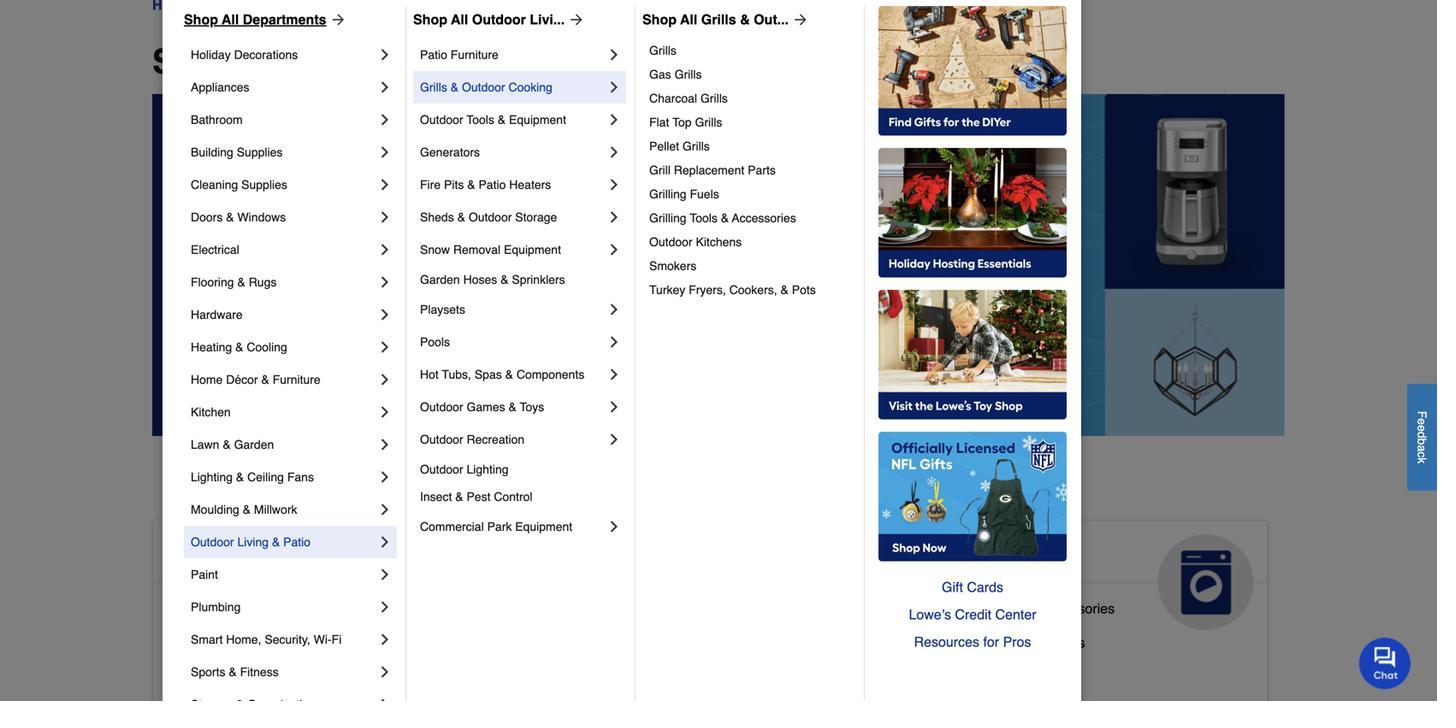 Task type: vqa. For each thing, say whether or not it's contained in the screenshot.
impact driver
no



Task type: locate. For each thing, give the bounding box(es) containing it.
accessible down smart
[[167, 669, 232, 685]]

& right lawn
[[223, 438, 231, 452]]

2 accessible from the top
[[167, 601, 232, 617]]

appliances up cards
[[929, 541, 1057, 569]]

outdoor living & patio link
[[191, 526, 376, 559]]

arrow right image up shop all departments
[[326, 11, 347, 28]]

chat invite button image
[[1359, 637, 1411, 690]]

components
[[517, 368, 584, 382]]

shop all departments
[[152, 42, 508, 81]]

1 grilling from the top
[[649, 187, 687, 201]]

tools for outdoor
[[467, 113, 494, 127]]

0 vertical spatial appliances
[[191, 80, 249, 94]]

grilling inside grilling tools & accessories link
[[649, 211, 687, 225]]

home down moulding & millwork link
[[299, 541, 365, 569]]

outdoor tools & equipment link
[[420, 104, 606, 136]]

chevron right image for kitchen
[[376, 404, 394, 421]]

cleaning
[[191, 178, 238, 192]]

grills inside charcoal grills link
[[701, 92, 728, 105]]

all for departments
[[222, 12, 239, 27]]

garden up lighting & ceiling fans
[[234, 438, 274, 452]]

0 vertical spatial tools
[[467, 113, 494, 127]]

chevron right image for pools
[[606, 334, 623, 351]]

patio up sheds & outdoor storage on the top of page
[[479, 178, 506, 192]]

2 horizontal spatial shop
[[642, 12, 677, 27]]

bathroom up building
[[191, 113, 243, 127]]

shop up "gas"
[[642, 12, 677, 27]]

2 vertical spatial equipment
[[515, 520, 572, 534]]

0 vertical spatial parts
[[748, 163, 776, 177]]

heating & cooling
[[191, 340, 287, 354]]

chevron right image for fire pits & patio heaters
[[606, 176, 623, 193]]

grills up grills link
[[701, 12, 736, 27]]

outdoor for outdoor lighting
[[420, 463, 463, 476]]

grills inside grills link
[[649, 44, 677, 57]]

charcoal
[[649, 92, 697, 105]]

appliance
[[929, 601, 989, 617]]

all for grills
[[680, 12, 697, 27]]

arrow right image up grills link
[[789, 11, 809, 28]]

chevron right image for cleaning supplies
[[376, 176, 394, 193]]

lighting up moulding
[[191, 470, 233, 484]]

0 horizontal spatial appliances link
[[191, 71, 376, 104]]

2 arrow right image from the left
[[789, 11, 809, 28]]

1 horizontal spatial pet
[[658, 541, 696, 569]]

2 vertical spatial supplies
[[609, 628, 661, 644]]

accessible home
[[167, 541, 365, 569]]

electrical link
[[191, 234, 376, 266]]

0 horizontal spatial lighting
[[191, 470, 233, 484]]

supplies up "cleaning supplies"
[[237, 145, 283, 159]]

spas
[[475, 368, 502, 382]]

0 horizontal spatial shop
[[184, 12, 218, 27]]

hot
[[420, 368, 439, 382]]

1 accessible from the top
[[167, 541, 292, 569]]

outdoor living & patio
[[191, 536, 311, 549]]

2 shop from the left
[[413, 12, 447, 27]]

home
[[191, 373, 223, 387], [299, 541, 365, 569], [285, 669, 321, 685]]

accessible
[[167, 541, 292, 569], [167, 601, 232, 617], [167, 635, 232, 651], [167, 669, 232, 685]]

grilling down grill
[[649, 187, 687, 201]]

home down the security, on the left bottom of page
[[285, 669, 321, 685]]

4 accessible from the top
[[167, 669, 232, 685]]

0 vertical spatial patio
[[420, 48, 447, 62]]

1 vertical spatial supplies
[[241, 178, 287, 192]]

shop up patio furniture
[[413, 12, 447, 27]]

holiday
[[191, 48, 231, 62]]

2 grilling from the top
[[649, 211, 687, 225]]

f e e d b a c k button
[[1407, 384, 1437, 491]]

building supplies link
[[191, 136, 376, 169]]

grills inside the shop all grills & out... link
[[701, 12, 736, 27]]

0 vertical spatial bathroom
[[191, 113, 243, 127]]

0 horizontal spatial patio
[[283, 536, 311, 549]]

0 vertical spatial garden
[[420, 273, 460, 287]]

outdoor up patio furniture link
[[472, 12, 526, 27]]

tools
[[467, 113, 494, 127], [690, 211, 718, 225]]

1 horizontal spatial patio
[[420, 48, 447, 62]]

1 vertical spatial equipment
[[504, 243, 561, 257]]

pellet
[[649, 139, 679, 153]]

& left pots
[[781, 283, 789, 297]]

supplies up windows
[[241, 178, 287, 192]]

arrow right image
[[326, 11, 347, 28], [789, 11, 809, 28]]

playsets
[[420, 303, 465, 317]]

1 vertical spatial accessories
[[1041, 601, 1115, 617]]

1 vertical spatial home
[[299, 541, 365, 569]]

0 horizontal spatial arrow right image
[[326, 11, 347, 28]]

outdoor for outdoor living & patio
[[191, 536, 234, 549]]

entry
[[236, 669, 268, 685]]

tubs,
[[442, 368, 471, 382]]

supplies inside "link"
[[241, 178, 287, 192]]

0 vertical spatial supplies
[[237, 145, 283, 159]]

& down patio furniture
[[451, 80, 459, 94]]

equipment down the insect & pest control link
[[515, 520, 572, 534]]

0 horizontal spatial garden
[[234, 438, 274, 452]]

accessories for grilling tools & accessories
[[732, 211, 796, 225]]

accessories
[[732, 211, 796, 225], [1041, 601, 1115, 617]]

0 vertical spatial departments
[[243, 12, 326, 27]]

0 horizontal spatial accessories
[[732, 211, 796, 225]]

outdoor for outdoor kitchens
[[649, 235, 693, 249]]

outdoor down "hot" at the left of page
[[420, 400, 463, 414]]

appliances link up chillers
[[915, 521, 1268, 630]]

1 vertical spatial departments
[[299, 42, 508, 81]]

outdoor up the insect on the left bottom of page
[[420, 463, 463, 476]]

gas
[[649, 68, 671, 81]]

paint
[[191, 568, 218, 582]]

furniture up grills & outdoor cooking
[[451, 48, 499, 62]]

grills & outdoor cooking link
[[420, 71, 606, 104]]

flooring
[[191, 275, 234, 289]]

flooring & rugs link
[[191, 266, 376, 299]]

fire pits & patio heaters link
[[420, 169, 606, 201]]

outdoor for outdoor recreation
[[420, 433, 463, 447]]

0 horizontal spatial parts
[[748, 163, 776, 177]]

parts down cards
[[993, 601, 1025, 617]]

pellet grills link
[[649, 134, 852, 158]]

turkey fryers, cookers, & pots link
[[649, 278, 852, 302]]

smart home, security, wi-fi
[[191, 633, 342, 647]]

1 vertical spatial patio
[[479, 178, 506, 192]]

0 horizontal spatial tools
[[467, 113, 494, 127]]

commercial park equipment link
[[420, 511, 606, 543]]

bathroom
[[191, 113, 243, 127], [236, 601, 295, 617]]

grills up flat top grills
[[701, 92, 728, 105]]

chevron right image for snow removal equipment
[[606, 241, 623, 258]]

outdoor recreation link
[[420, 423, 606, 456]]

2 e from the top
[[1415, 425, 1429, 432]]

arrow right image inside the shop all grills & out... link
[[789, 11, 809, 28]]

& right entry
[[272, 669, 281, 685]]

garden
[[420, 273, 460, 287], [234, 438, 274, 452]]

grills inside flat top grills link
[[695, 115, 722, 129]]

accessible up sports
[[167, 635, 232, 651]]

games
[[467, 400, 505, 414]]

grills right top
[[695, 115, 722, 129]]

outdoor up outdoor lighting
[[420, 433, 463, 447]]

gas grills link
[[649, 62, 852, 86]]

grills inside gas grills link
[[675, 68, 702, 81]]

grills down flat top grills
[[683, 139, 710, 153]]

& right doors
[[226, 210, 234, 224]]

bedroom
[[236, 635, 292, 651]]

pools link
[[420, 326, 606, 358]]

b
[[1415, 439, 1429, 445]]

grilling inside grilling fuels link
[[649, 187, 687, 201]]

arrow right image inside shop all departments link
[[326, 11, 347, 28]]

lighting up pest
[[467, 463, 509, 476]]

outdoor games & toys
[[420, 400, 544, 414]]

insect & pest control link
[[420, 483, 623, 511]]

décor
[[226, 373, 258, 387]]

furniture right houses,
[[678, 662, 733, 678]]

accessories up chillers
[[1041, 601, 1115, 617]]

sprinklers
[[512, 273, 565, 287]]

1 vertical spatial tools
[[690, 211, 718, 225]]

1 vertical spatial appliances link
[[915, 521, 1268, 630]]

chevron right image for outdoor games & toys
[[606, 399, 623, 416]]

chevron right image for plumbing
[[376, 599, 394, 616]]

kitchen
[[191, 405, 231, 419]]

0 vertical spatial accessories
[[732, 211, 796, 225]]

accessories for appliance parts & accessories
[[1041, 601, 1115, 617]]

grills down patio furniture
[[420, 80, 447, 94]]

& right the animal
[[634, 541, 652, 569]]

all
[[222, 12, 239, 27], [451, 12, 468, 27], [680, 12, 697, 27], [247, 42, 290, 81]]

gas grills
[[649, 68, 702, 81]]

furniture up the kitchen "link"
[[273, 373, 321, 387]]

1 vertical spatial garden
[[234, 438, 274, 452]]

1 horizontal spatial garden
[[420, 273, 460, 287]]

chevron right image for outdoor living & patio
[[376, 534, 394, 551]]

bathroom up smart home, security, wi-fi at bottom left
[[236, 601, 295, 617]]

1 horizontal spatial shop
[[413, 12, 447, 27]]

& right spas
[[505, 368, 513, 382]]

1 horizontal spatial tools
[[690, 211, 718, 225]]

1 arrow right image from the left
[[326, 11, 347, 28]]

grilling down grilling fuels
[[649, 211, 687, 225]]

3 shop from the left
[[642, 12, 677, 27]]

home up 'kitchen'
[[191, 373, 223, 387]]

fire pits & patio heaters
[[420, 178, 551, 192]]

sports
[[191, 666, 225, 679]]

e
[[1415, 419, 1429, 425], [1415, 425, 1429, 432]]

cooking
[[509, 80, 552, 94]]

resources for pros
[[914, 634, 1031, 650]]

grill
[[649, 163, 671, 177]]

patio up grills & outdoor cooking
[[420, 48, 447, 62]]

home,
[[226, 633, 261, 647]]

chevron right image for appliances
[[376, 79, 394, 96]]

equipment down the cooking
[[509, 113, 566, 127]]

outdoor kitchens link
[[649, 230, 852, 254]]

fans
[[287, 470, 314, 484]]

0 vertical spatial pet
[[658, 541, 696, 569]]

chevron right image for doors & windows
[[376, 209, 394, 226]]

1 vertical spatial grilling
[[649, 211, 687, 225]]

& right hoses
[[501, 273, 509, 287]]

2 horizontal spatial patio
[[479, 178, 506, 192]]

1 horizontal spatial parts
[[993, 601, 1025, 617]]

outdoor down moulding
[[191, 536, 234, 549]]

1 horizontal spatial lighting
[[467, 463, 509, 476]]

& down grills & outdoor cooking link
[[498, 113, 506, 127]]

cooling
[[247, 340, 287, 354]]

grilling tools & accessories
[[649, 211, 796, 225]]

1 shop from the left
[[184, 12, 218, 27]]

pet inside animal & pet care
[[658, 541, 696, 569]]

holiday hosting essentials. image
[[879, 148, 1067, 278]]

charcoal grills link
[[649, 86, 852, 110]]

fitness
[[240, 666, 279, 679]]

parts
[[748, 163, 776, 177], [993, 601, 1025, 617]]

chevron right image
[[606, 46, 623, 63], [606, 79, 623, 96], [376, 111, 394, 128], [606, 111, 623, 128], [376, 176, 394, 193], [606, 176, 623, 193], [376, 209, 394, 226], [376, 241, 394, 258], [606, 241, 623, 258], [376, 274, 394, 291], [606, 301, 623, 318], [376, 306, 394, 323], [606, 366, 623, 383], [376, 371, 394, 388], [606, 399, 623, 416], [376, 469, 394, 486], [376, 501, 394, 518], [606, 518, 623, 536], [376, 566, 394, 583], [376, 599, 394, 616], [376, 664, 394, 681]]

accessible entry & home link
[[167, 665, 321, 700]]

accessories up outdoor kitchens link
[[732, 211, 796, 225]]

& right living on the left bottom of the page
[[272, 536, 280, 549]]

shop up holiday
[[184, 12, 218, 27]]

heaters
[[509, 178, 551, 192]]

grills up "charcoal grills"
[[675, 68, 702, 81]]

lighting inside 'link'
[[191, 470, 233, 484]]

arrow right image for shop all grills & out...
[[789, 11, 809, 28]]

tools down grills & outdoor cooking
[[467, 113, 494, 127]]

accessible up smart
[[167, 601, 232, 617]]

accessible bedroom
[[167, 635, 292, 651]]

furniture
[[451, 48, 499, 62], [273, 373, 321, 387], [678, 662, 733, 678]]

grills
[[701, 12, 736, 27], [649, 44, 677, 57], [675, 68, 702, 81], [420, 80, 447, 94], [701, 92, 728, 105], [695, 115, 722, 129], [683, 139, 710, 153]]

1 horizontal spatial accessories
[[1041, 601, 1115, 617]]

grilling fuels link
[[649, 182, 852, 206]]

supplies for cleaning supplies
[[241, 178, 287, 192]]

0 vertical spatial furniture
[[451, 48, 499, 62]]

find gifts for the diyer. image
[[879, 6, 1067, 136]]

outdoor for outdoor games & toys
[[420, 400, 463, 414]]

equipment for park
[[515, 520, 572, 534]]

fuels
[[690, 187, 719, 201]]

accessible for accessible home
[[167, 541, 292, 569]]

center
[[995, 607, 1036, 623]]

& left rugs
[[237, 275, 245, 289]]

outdoor up generators
[[420, 113, 463, 127]]

all up patio furniture
[[451, 12, 468, 27]]

e up d
[[1415, 419, 1429, 425]]

accessible for accessible bathroom
[[167, 601, 232, 617]]

fi
[[332, 633, 342, 647]]

f
[[1415, 411, 1429, 419]]

animal
[[548, 541, 628, 569]]

f e e d b a c k
[[1415, 411, 1429, 464]]

2 vertical spatial patio
[[283, 536, 311, 549]]

all up gas grills
[[680, 12, 697, 27]]

0 vertical spatial home
[[191, 373, 223, 387]]

0 vertical spatial grilling
[[649, 187, 687, 201]]

1 horizontal spatial appliances link
[[915, 521, 1268, 630]]

kitchen link
[[191, 396, 376, 429]]

1 vertical spatial appliances
[[929, 541, 1057, 569]]

shop for shop all outdoor livi...
[[413, 12, 447, 27]]

& up wine
[[1029, 601, 1038, 617]]

equipment for removal
[[504, 243, 561, 257]]

3 accessible from the top
[[167, 635, 232, 651]]

grilling for grilling fuels
[[649, 187, 687, 201]]

& right houses,
[[665, 662, 674, 678]]

chevron right image for sheds & outdoor storage
[[606, 209, 623, 226]]

1 horizontal spatial appliances
[[929, 541, 1057, 569]]

grills up "gas"
[[649, 44, 677, 57]]

chevron right image
[[376, 46, 394, 63], [376, 79, 394, 96], [376, 144, 394, 161], [606, 144, 623, 161], [606, 209, 623, 226], [606, 334, 623, 351], [376, 339, 394, 356], [376, 404, 394, 421], [606, 431, 623, 448], [376, 436, 394, 453], [376, 534, 394, 551], [376, 631, 394, 648], [376, 696, 394, 701]]

parts down pellet grills "link"
[[748, 163, 776, 177]]

outdoor up smokers
[[649, 235, 693, 249]]

pools
[[420, 335, 450, 349]]

garden up playsets on the left top
[[420, 273, 460, 287]]

all down shop all departments link
[[247, 42, 290, 81]]

chevron right image for smart home, security, wi-fi
[[376, 631, 394, 648]]

cookers,
[[729, 283, 777, 297]]

1 vertical spatial pet
[[548, 662, 569, 678]]

tools down fuels
[[690, 211, 718, 225]]

equipment up sprinklers
[[504, 243, 561, 257]]

& left out...
[[740, 12, 750, 27]]

2 vertical spatial furniture
[[678, 662, 733, 678]]

lowe's credit center link
[[879, 601, 1067, 629]]

all for outdoor
[[451, 12, 468, 27]]

appliances down holiday
[[191, 80, 249, 94]]

1 vertical spatial furniture
[[273, 373, 321, 387]]

all up holiday decorations
[[222, 12, 239, 27]]

& left millwork
[[243, 503, 251, 517]]

shop all grills & out...
[[642, 12, 789, 27]]

grilling fuels
[[649, 187, 719, 201]]

patio up 'paint' link
[[283, 536, 311, 549]]

snow
[[420, 243, 450, 257]]

supplies up houses,
[[609, 628, 661, 644]]

appliances
[[191, 80, 249, 94], [929, 541, 1057, 569]]

chevron right image for hardware
[[376, 306, 394, 323]]

appliances link down the 'decorations'
[[191, 71, 376, 104]]

e up b
[[1415, 425, 1429, 432]]

chevron right image for commercial park equipment
[[606, 518, 623, 536]]

accessible down moulding
[[167, 541, 292, 569]]

1 horizontal spatial arrow right image
[[789, 11, 809, 28]]

resources
[[914, 634, 979, 650]]

lowe's credit center
[[909, 607, 1036, 623]]

care
[[548, 569, 601, 596]]

& right the décor
[[261, 373, 269, 387]]

chevron right image for flooring & rugs
[[376, 274, 394, 291]]



Task type: describe. For each thing, give the bounding box(es) containing it.
grill replacement parts
[[649, 163, 776, 177]]

houses,
[[611, 662, 661, 678]]

chevron right image for outdoor recreation
[[606, 431, 623, 448]]

building
[[191, 145, 233, 159]]

smokers link
[[649, 254, 852, 278]]

accessible home link
[[153, 521, 505, 630]]

patio furniture
[[420, 48, 499, 62]]

supplies for building supplies
[[237, 145, 283, 159]]

recreation
[[467, 433, 525, 447]]

chevron right image for grills & outdoor cooking
[[606, 79, 623, 96]]

chevron right image for outdoor tools & equipment
[[606, 111, 623, 128]]

enjoy savings year-round. no matter what you're shopping for, find what you need at a great price. image
[[152, 94, 1285, 436]]

shop all outdoor livi... link
[[413, 9, 585, 30]]

flooring & rugs
[[191, 275, 277, 289]]

0 horizontal spatial appliances
[[191, 80, 249, 94]]

outdoor for outdoor tools & equipment
[[420, 113, 463, 127]]

k
[[1415, 458, 1429, 464]]

outdoor tools & equipment
[[420, 113, 566, 127]]

1 horizontal spatial furniture
[[451, 48, 499, 62]]

2 horizontal spatial furniture
[[678, 662, 733, 678]]

livi...
[[530, 12, 565, 27]]

building supplies
[[191, 145, 283, 159]]

for
[[983, 634, 999, 650]]

chevron right image for generators
[[606, 144, 623, 161]]

& down the accessible bedroom link
[[229, 666, 237, 679]]

& right sheds
[[457, 210, 465, 224]]

resources for pros link
[[879, 629, 1067, 656]]

departments for shop all departments
[[299, 42, 508, 81]]

charcoal grills
[[649, 92, 728, 105]]

sheds & outdoor storage link
[[420, 201, 606, 234]]

animal & pet care image
[[777, 535, 873, 630]]

outdoor lighting link
[[420, 456, 623, 483]]

commercial park equipment
[[420, 520, 572, 534]]

smart home, security, wi-fi link
[[191, 624, 376, 656]]

shop for shop all grills & out...
[[642, 12, 677, 27]]

pros
[[1003, 634, 1031, 650]]

beverage & wine chillers
[[929, 635, 1085, 651]]

& inside animal & pet care
[[634, 541, 652, 569]]

generators
[[420, 145, 480, 159]]

heating
[[191, 340, 232, 354]]

accessible entry & home
[[167, 669, 321, 685]]

plumbing link
[[191, 591, 376, 624]]

grills & outdoor cooking
[[420, 80, 552, 94]]

a
[[1415, 445, 1429, 452]]

0 horizontal spatial furniture
[[273, 373, 321, 387]]

lawn & garden
[[191, 438, 274, 452]]

& left "toys"
[[509, 400, 517, 414]]

top
[[672, 115, 692, 129]]

patio furniture link
[[420, 38, 606, 71]]

visit the lowe's toy shop. image
[[879, 290, 1067, 420]]

patio for outdoor living & patio
[[283, 536, 311, 549]]

chevron right image for patio furniture
[[606, 46, 623, 63]]

chevron right image for home décor & furniture
[[376, 371, 394, 388]]

chevron right image for lighting & ceiling fans
[[376, 469, 394, 486]]

generators link
[[420, 136, 606, 169]]

& right pits
[[467, 178, 475, 192]]

outdoor up outdoor tools & equipment
[[462, 80, 505, 94]]

chevron right image for holiday decorations
[[376, 46, 394, 63]]

security,
[[265, 633, 310, 647]]

& left pest
[[455, 490, 463, 504]]

0 vertical spatial appliances link
[[191, 71, 376, 104]]

toys
[[520, 400, 544, 414]]

gift cards link
[[879, 574, 1067, 601]]

tools for grilling
[[690, 211, 718, 225]]

windows
[[237, 210, 286, 224]]

holiday decorations
[[191, 48, 298, 62]]

accessible for accessible bedroom
[[167, 635, 232, 651]]

pits
[[444, 178, 464, 192]]

playsets link
[[420, 293, 606, 326]]

outdoor up snow removal equipment
[[469, 210, 512, 224]]

arrow right image
[[565, 11, 585, 28]]

decorations
[[234, 48, 298, 62]]

snow removal equipment
[[420, 243, 561, 257]]

chillers
[[1039, 635, 1085, 651]]

arrow right image for shop all departments
[[326, 11, 347, 28]]

0 horizontal spatial pet
[[548, 662, 569, 678]]

grills inside grills & outdoor cooking link
[[420, 80, 447, 94]]

kitchens
[[696, 235, 742, 249]]

patio for fire pits & patio heaters
[[479, 178, 506, 192]]

outdoor lighting
[[420, 463, 509, 476]]

control
[[494, 490, 533, 504]]

cards
[[967, 580, 1003, 595]]

accessible bathroom
[[167, 601, 295, 617]]

living
[[237, 536, 269, 549]]

removal
[[453, 243, 501, 257]]

doors & windows link
[[191, 201, 376, 234]]

pellet grills
[[649, 139, 710, 153]]

1 e from the top
[[1415, 419, 1429, 425]]

wi-
[[314, 633, 332, 647]]

grills inside pellet grills "link"
[[683, 139, 710, 153]]

sheds
[[420, 210, 454, 224]]

beverage & wine chillers link
[[929, 631, 1085, 665]]

commercial
[[420, 520, 484, 534]]

hot tubs, spas & components
[[420, 368, 584, 382]]

& up kitchens
[[721, 211, 729, 225]]

pest
[[467, 490, 491, 504]]

appliance parts & accessories link
[[929, 597, 1115, 631]]

livestock
[[548, 628, 605, 644]]

shop all grills & out... link
[[642, 9, 809, 30]]

appliances image
[[1158, 535, 1254, 630]]

shop all departments
[[184, 12, 326, 27]]

millwork
[[254, 503, 297, 517]]

d
[[1415, 432, 1429, 439]]

chevron right image for playsets
[[606, 301, 623, 318]]

0 vertical spatial equipment
[[509, 113, 566, 127]]

animal & pet care link
[[534, 521, 886, 630]]

home décor & furniture
[[191, 373, 321, 387]]

chevron right image for bathroom
[[376, 111, 394, 128]]

officially licensed n f l gifts. shop now. image
[[879, 432, 1067, 562]]

chevron right image for moulding & millwork
[[376, 501, 394, 518]]

departments for shop all departments
[[243, 12, 326, 27]]

grilling for grilling tools & accessories
[[649, 211, 687, 225]]

doors
[[191, 210, 223, 224]]

shop all departments link
[[184, 9, 347, 30]]

chevron right image for paint
[[376, 566, 394, 583]]

garden inside "link"
[[420, 273, 460, 287]]

& left cooling
[[235, 340, 243, 354]]

1 vertical spatial bathroom
[[236, 601, 295, 617]]

chevron right image for heating & cooling
[[376, 339, 394, 356]]

flat top grills link
[[649, 110, 852, 134]]

2 vertical spatial home
[[285, 669, 321, 685]]

chevron right image for electrical
[[376, 241, 394, 258]]

lawn & garden link
[[191, 429, 376, 461]]

outdoor kitchens
[[649, 235, 742, 249]]

hoses
[[463, 273, 497, 287]]

chevron right image for sports & fitness
[[376, 664, 394, 681]]

supplies for livestock supplies
[[609, 628, 661, 644]]

insect
[[420, 490, 452, 504]]

shop for shop all departments
[[184, 12, 218, 27]]

& left 'ceiling'
[[236, 470, 244, 484]]

& left pros
[[992, 635, 1001, 651]]

pots
[[792, 283, 816, 297]]

hardware
[[191, 308, 243, 322]]

fryers,
[[689, 283, 726, 297]]

chevron right image for hot tubs, spas & components
[[606, 366, 623, 383]]

gift cards
[[942, 580, 1003, 595]]

chevron right image for lawn & garden
[[376, 436, 394, 453]]

accessible for accessible entry & home
[[167, 669, 232, 685]]

replacement
[[674, 163, 744, 177]]

lowe's
[[909, 607, 951, 623]]

smart
[[191, 633, 223, 647]]

accessible home image
[[396, 535, 492, 630]]

cleaning supplies link
[[191, 169, 376, 201]]

cleaning supplies
[[191, 178, 287, 192]]

chevron right image for building supplies
[[376, 144, 394, 161]]

c
[[1415, 452, 1429, 458]]

1 vertical spatial parts
[[993, 601, 1025, 617]]

livestock supplies
[[548, 628, 661, 644]]



